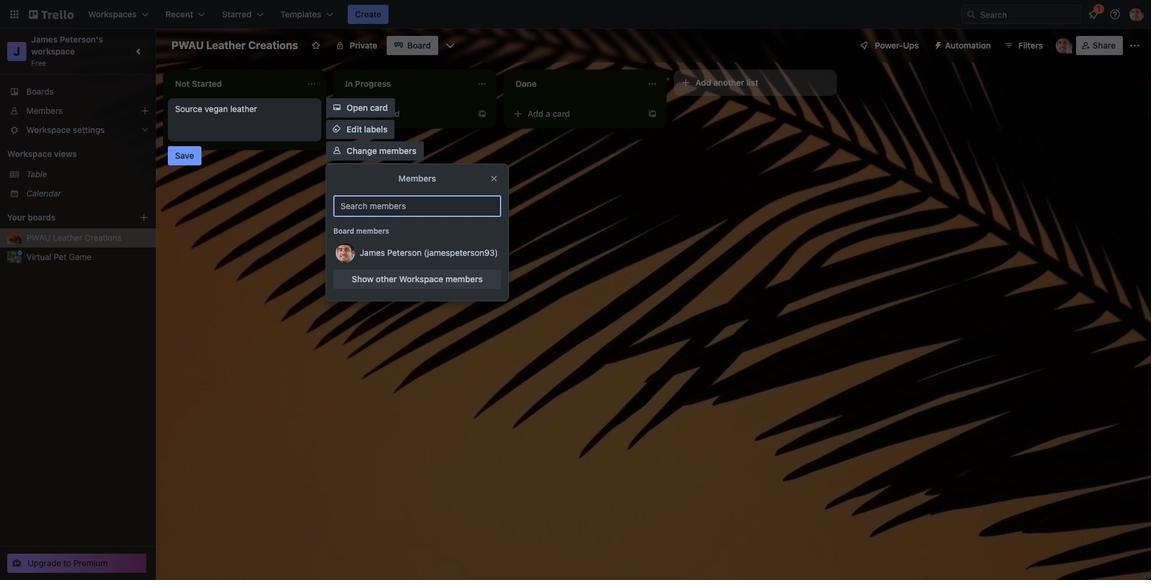 Task type: locate. For each thing, give the bounding box(es) containing it.
1 edit from the top
[[347, 124, 362, 134]]

virtual pet game
[[26, 252, 91, 262]]

1 notification image
[[1087, 7, 1102, 22]]

create from template… image
[[478, 109, 487, 119], [307, 131, 317, 140]]

0 horizontal spatial james
[[31, 34, 58, 44]]

table
[[26, 169, 47, 179]]

0 horizontal spatial james peterson (jamespeterson93) image
[[1056, 37, 1073, 54]]

boards link
[[0, 82, 156, 101]]

free
[[31, 59, 46, 68]]

to
[[63, 559, 71, 569]]

creations
[[248, 39, 298, 52], [85, 233, 122, 243]]

james down dates
[[360, 248, 385, 258]]

(jamespeterson93)
[[424, 248, 498, 258]]

0 vertical spatial pwau leather creations
[[172, 39, 298, 52]]

pwau leather creations link
[[26, 232, 149, 244]]

create from template… image
[[648, 109, 658, 119]]

add
[[696, 77, 712, 88], [358, 109, 373, 119], [528, 109, 544, 119], [187, 130, 203, 140]]

edit left the labels
[[347, 124, 362, 134]]

1 vertical spatial james
[[360, 248, 385, 258]]

1 vertical spatial james peterson (jamespeterson93) image
[[1056, 37, 1073, 54]]

change members button
[[326, 142, 424, 161]]

add another list
[[696, 77, 759, 88]]

0 vertical spatial members
[[26, 106, 63, 116]]

1 vertical spatial board
[[334, 227, 355, 236]]

members down copy
[[356, 227, 389, 236]]

show other workspace members
[[352, 274, 483, 284]]

pwau
[[172, 39, 204, 52], [26, 233, 51, 243]]

0 vertical spatial board
[[408, 40, 431, 50]]

0 horizontal spatial pwau
[[26, 233, 51, 243]]

2 edit from the top
[[347, 232, 362, 242]]

james peterson's workspace free
[[31, 34, 105, 68]]

pwau leather creations inside text field
[[172, 39, 298, 52]]

a for the left add a card "button"
[[205, 130, 210, 140]]

Source vegan leather text field
[[175, 103, 314, 137]]

filters
[[1019, 40, 1044, 50]]

1 horizontal spatial leather
[[206, 39, 246, 52]]

1 horizontal spatial creations
[[248, 39, 298, 52]]

a for the middle add a card "button"
[[376, 109, 380, 119]]

views
[[54, 149, 77, 159]]

1 vertical spatial pwau
[[26, 233, 51, 243]]

change up move
[[347, 167, 377, 178]]

1 vertical spatial create from template… image
[[307, 131, 317, 140]]

automation button
[[929, 36, 999, 55]]

search image
[[967, 10, 977, 19]]

members for change members
[[380, 146, 417, 156]]

leather
[[206, 39, 246, 52], [53, 233, 82, 243]]

0 horizontal spatial members
[[26, 106, 63, 116]]

board for board
[[408, 40, 431, 50]]

show
[[352, 274, 374, 284]]

1 horizontal spatial board
[[408, 40, 431, 50]]

calendar link
[[26, 188, 149, 200]]

open card link
[[326, 98, 395, 118]]

creations up virtual pet game "link"
[[85, 233, 122, 243]]

dates
[[364, 232, 387, 242]]

members inside button
[[380, 146, 417, 156]]

edit for edit dates
[[347, 232, 362, 242]]

edit card image
[[306, 104, 316, 113]]

2 change from the top
[[347, 167, 377, 178]]

members down 'boards' at left top
[[26, 106, 63, 116]]

open information menu image
[[1110, 8, 1122, 20]]

members
[[380, 146, 417, 156], [356, 227, 389, 236], [446, 274, 483, 284]]

private button
[[328, 36, 385, 55]]

0 horizontal spatial board
[[334, 227, 355, 236]]

0 horizontal spatial workspace
[[7, 149, 52, 159]]

members down (jamespeterson93)
[[446, 274, 483, 284]]

add a card button
[[338, 104, 473, 124], [509, 104, 643, 124], [168, 126, 302, 145]]

1 vertical spatial change
[[347, 167, 377, 178]]

1 horizontal spatial pwau
[[172, 39, 204, 52]]

board down copy 'button' at the left top
[[334, 227, 355, 236]]

1 horizontal spatial james peterson (jamespeterson93) image
[[1130, 7, 1145, 22]]

members up search members text box
[[399, 173, 436, 184]]

james peterson (jamespeterson93) image right open information menu image
[[1130, 7, 1145, 22]]

change for change cover
[[347, 167, 377, 178]]

open
[[347, 103, 368, 113]]

source vegan leather link
[[175, 103, 314, 115]]

0 vertical spatial creations
[[248, 39, 298, 52]]

creations left the star or unstar board image
[[248, 39, 298, 52]]

0 vertical spatial workspace
[[7, 149, 52, 159]]

1 horizontal spatial add a card
[[358, 109, 400, 119]]

james for james peterson's workspace free
[[31, 34, 58, 44]]

create
[[355, 9, 382, 19]]

Board name text field
[[166, 36, 304, 55]]

edit
[[347, 124, 362, 134], [347, 232, 362, 242]]

primary element
[[0, 0, 1152, 29]]

workspace down james peterson (jamespeterson93) at left top
[[399, 274, 444, 284]]

1 vertical spatial pwau leather creations
[[26, 233, 122, 243]]

customize views image
[[444, 40, 456, 52]]

your boards with 2 items element
[[7, 211, 121, 225]]

copy button
[[326, 206, 375, 226]]

calendar
[[26, 188, 61, 199]]

members for board members
[[356, 227, 389, 236]]

0 horizontal spatial pwau leather creations
[[26, 233, 122, 243]]

0 horizontal spatial a
[[205, 130, 210, 140]]

members
[[26, 106, 63, 116], [399, 173, 436, 184]]

workspace
[[7, 149, 52, 159], [399, 274, 444, 284]]

workspace up table
[[7, 149, 52, 159]]

1 horizontal spatial workspace
[[399, 274, 444, 284]]

change
[[347, 146, 377, 156], [347, 167, 377, 178]]

james peterson (jamespeterson93) image right "filters"
[[1056, 37, 1073, 54]]

your
[[7, 212, 25, 223]]

a for right add a card "button"
[[546, 109, 551, 119]]

leather
[[230, 104, 257, 114]]

edit dates
[[347, 232, 387, 242]]

edit labels
[[347, 124, 388, 134]]

edit inside edit dates button
[[347, 232, 362, 242]]

edit inside edit labels button
[[347, 124, 362, 134]]

change down edit labels button on the left of the page
[[347, 146, 377, 156]]

1 vertical spatial edit
[[347, 232, 362, 242]]

0 vertical spatial members
[[380, 146, 417, 156]]

0 horizontal spatial leather
[[53, 233, 82, 243]]

virtual
[[26, 252, 52, 262]]

james up workspace
[[31, 34, 58, 44]]

add a card
[[358, 109, 400, 119], [528, 109, 571, 119], [187, 130, 230, 140]]

2 vertical spatial members
[[446, 274, 483, 284]]

members link
[[0, 101, 156, 121]]

game
[[69, 252, 91, 262]]

1 change from the top
[[347, 146, 377, 156]]

0 vertical spatial james
[[31, 34, 58, 44]]

add board image
[[139, 213, 149, 223]]

edit up james peterson (jamespeterson93) icon
[[347, 232, 362, 242]]

change members
[[347, 146, 417, 156]]

0 horizontal spatial create from template… image
[[307, 131, 317, 140]]

boards
[[26, 86, 54, 97]]

vegan
[[205, 104, 228, 114]]

james for james peterson (jamespeterson93)
[[360, 248, 385, 258]]

upgrade to premium
[[28, 559, 108, 569]]

james inside james peterson's workspace free
[[31, 34, 58, 44]]

change cover button
[[326, 163, 409, 182]]

card
[[370, 103, 388, 113], [383, 109, 400, 119], [553, 109, 571, 119], [212, 130, 230, 140]]

pet
[[54, 252, 67, 262]]

a
[[376, 109, 380, 119], [546, 109, 551, 119], [205, 130, 210, 140]]

show menu image
[[1130, 40, 1142, 52]]

0 vertical spatial change
[[347, 146, 377, 156]]

0 vertical spatial leather
[[206, 39, 246, 52]]

0 horizontal spatial creations
[[85, 233, 122, 243]]

1 horizontal spatial a
[[376, 109, 380, 119]]

board
[[408, 40, 431, 50], [334, 227, 355, 236]]

create button
[[348, 5, 389, 24]]

1 vertical spatial members
[[399, 173, 436, 184]]

members up the cover
[[380, 146, 417, 156]]

james peterson (jamespeterson93) image
[[1130, 7, 1145, 22], [1056, 37, 1073, 54]]

save button
[[168, 146, 201, 166]]

1 horizontal spatial pwau leather creations
[[172, 39, 298, 52]]

1 vertical spatial members
[[356, 227, 389, 236]]

1 horizontal spatial james
[[360, 248, 385, 258]]

1 vertical spatial workspace
[[399, 274, 444, 284]]

james
[[31, 34, 58, 44], [360, 248, 385, 258]]

source vegan leather
[[175, 104, 257, 114]]

change for change members
[[347, 146, 377, 156]]

0 vertical spatial pwau
[[172, 39, 204, 52]]

2 horizontal spatial a
[[546, 109, 551, 119]]

0 vertical spatial create from template… image
[[478, 109, 487, 119]]

show other workspace members link
[[334, 270, 502, 289]]

2 horizontal spatial add a card button
[[509, 104, 643, 124]]

1 horizontal spatial create from template… image
[[478, 109, 487, 119]]

0 vertical spatial edit
[[347, 124, 362, 134]]

pwau leather creations
[[172, 39, 298, 52], [26, 233, 122, 243]]

board left customize views image
[[408, 40, 431, 50]]



Task type: vqa. For each thing, say whether or not it's contained in the screenshot.
'0 NOTIFICATIONS' image at the top of page
no



Task type: describe. For each thing, give the bounding box(es) containing it.
board link
[[387, 36, 438, 55]]

james peterson's workspace link
[[31, 34, 105, 56]]

card for the middle add a card "button"
[[383, 109, 400, 119]]

add inside button
[[696, 77, 712, 88]]

board members
[[334, 227, 389, 236]]

board for board members
[[334, 227, 355, 236]]

ups
[[904, 40, 920, 50]]

labels
[[364, 124, 388, 134]]

edit labels button
[[326, 120, 395, 139]]

share
[[1094, 40, 1117, 50]]

upgrade to premium link
[[7, 554, 146, 574]]

james peterson (jamespeterson93)
[[360, 248, 498, 258]]

boards
[[28, 212, 56, 223]]

card for the left add a card "button"
[[212, 130, 230, 140]]

list
[[747, 77, 759, 88]]

card for right add a card "button"
[[553, 109, 571, 119]]

star or unstar board image
[[312, 41, 321, 50]]

edit dates button
[[326, 228, 394, 247]]

cover
[[380, 167, 401, 178]]

open card
[[347, 103, 388, 113]]

peterson's
[[60, 34, 103, 44]]

peterson
[[387, 248, 422, 258]]

another
[[714, 77, 745, 88]]

table link
[[26, 169, 149, 181]]

0 horizontal spatial add a card
[[187, 130, 230, 140]]

virtual pet game link
[[26, 251, 149, 263]]

Search field
[[977, 5, 1082, 23]]

create from template… image for the middle add a card "button"
[[478, 109, 487, 119]]

1 horizontal spatial add a card button
[[338, 104, 473, 124]]

source
[[175, 104, 202, 114]]

filters button
[[1001, 36, 1047, 55]]

save
[[175, 151, 194, 161]]

workspace
[[31, 46, 75, 56]]

add another list button
[[674, 70, 838, 96]]

workspace views
[[7, 149, 77, 159]]

0 horizontal spatial add a card button
[[168, 126, 302, 145]]

2 horizontal spatial add a card
[[528, 109, 571, 119]]

move button
[[326, 185, 375, 204]]

1 horizontal spatial members
[[399, 173, 436, 184]]

power-ups
[[876, 40, 920, 50]]

sm image
[[929, 36, 946, 53]]

private
[[350, 40, 378, 50]]

archive
[[347, 254, 377, 264]]

members inside members link
[[26, 106, 63, 116]]

Search members text field
[[334, 196, 502, 217]]

power-
[[876, 40, 904, 50]]

leather inside text field
[[206, 39, 246, 52]]

1 vertical spatial leather
[[53, 233, 82, 243]]

share button
[[1077, 36, 1124, 55]]

power-ups button
[[852, 36, 927, 55]]

move
[[347, 189, 368, 199]]

copy
[[347, 211, 367, 221]]

automation
[[946, 40, 992, 50]]

0 vertical spatial james peterson (jamespeterson93) image
[[1130, 7, 1145, 22]]

james peterson (jamespeterson93) image
[[336, 244, 355, 263]]

upgrade
[[28, 559, 61, 569]]

premium
[[74, 559, 108, 569]]

1 vertical spatial creations
[[85, 233, 122, 243]]

change cover
[[347, 167, 401, 178]]

j link
[[7, 42, 26, 61]]

archive button
[[326, 250, 384, 269]]

edit for edit labels
[[347, 124, 362, 134]]

other
[[376, 274, 397, 284]]

create from template… image for the left add a card "button"
[[307, 131, 317, 140]]

j
[[13, 44, 20, 58]]

your boards
[[7, 212, 56, 223]]

creations inside text field
[[248, 39, 298, 52]]

pwau inside text field
[[172, 39, 204, 52]]



